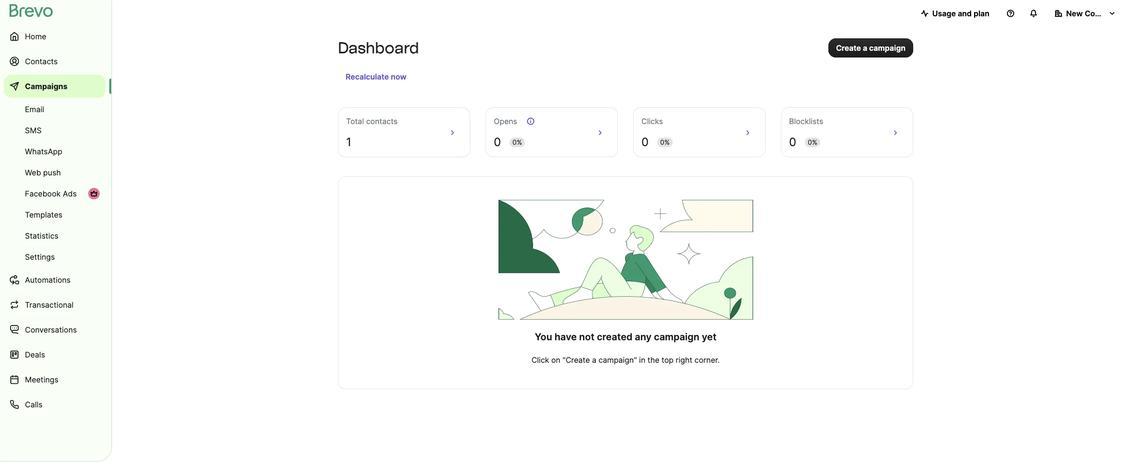 Task type: vqa. For each thing, say whether or not it's contained in the screenshot.
PREDEFINED
no



Task type: locate. For each thing, give the bounding box(es) containing it.
campaign up right on the right
[[654, 332, 700, 343]]

recalculate now button
[[342, 69, 411, 84]]

1 vertical spatial a
[[593, 356, 597, 365]]

0% down blocklists
[[808, 138, 818, 146]]

campaigns
[[25, 82, 68, 91]]

opens
[[494, 117, 518, 126]]

create
[[837, 43, 862, 53]]

1 horizontal spatial 0
[[642, 135, 649, 149]]

1 0% from the left
[[513, 138, 523, 146]]

2 horizontal spatial 0%
[[808, 138, 818, 146]]

meetings link
[[4, 368, 106, 392]]

a right "create
[[593, 356, 597, 365]]

blocklists
[[790, 117, 824, 126]]

0 for clicks
[[642, 135, 649, 149]]

3 0% from the left
[[808, 138, 818, 146]]

facebook ads
[[25, 189, 77, 199]]

any
[[635, 332, 652, 343]]

0 down blocklists
[[790, 135, 797, 149]]

1 horizontal spatial a
[[864, 43, 868, 53]]

2 0 from the left
[[642, 135, 649, 149]]

not
[[580, 332, 595, 343]]

0% down clicks
[[661, 138, 670, 146]]

0 horizontal spatial 0
[[494, 135, 501, 149]]

1 horizontal spatial campaign
[[870, 43, 906, 53]]

top
[[662, 356, 674, 365]]

calls
[[25, 400, 43, 410]]

settings
[[25, 252, 55, 262]]

sms link
[[4, 121, 106, 140]]

email
[[25, 105, 44, 114]]

0 down clicks
[[642, 135, 649, 149]]

campaign"
[[599, 356, 637, 365]]

0% down opens
[[513, 138, 523, 146]]

meetings
[[25, 375, 59, 385]]

on
[[552, 356, 561, 365]]

a
[[864, 43, 868, 53], [593, 356, 597, 365]]

web
[[25, 168, 41, 178]]

right
[[676, 356, 693, 365]]

conversations link
[[4, 319, 106, 342]]

3 0 from the left
[[790, 135, 797, 149]]

2 0% from the left
[[661, 138, 670, 146]]

left___rvooi image
[[90, 190, 98, 198]]

0 down opens
[[494, 135, 501, 149]]

0
[[494, 135, 501, 149], [642, 135, 649, 149], [790, 135, 797, 149]]

1 vertical spatial campaign
[[654, 332, 700, 343]]

contacts link
[[4, 50, 106, 73]]

you
[[535, 332, 553, 343]]

automations
[[25, 275, 71, 285]]

contacts
[[366, 117, 398, 126]]

a right create
[[864, 43, 868, 53]]

plan
[[974, 9, 990, 18]]

total contacts
[[346, 117, 398, 126]]

1 0 from the left
[[494, 135, 501, 149]]

0 horizontal spatial 0%
[[513, 138, 523, 146]]

whatsapp
[[25, 147, 62, 156]]

create a campaign
[[837, 43, 906, 53]]

recalculate
[[346, 72, 389, 82]]

create a campaign button
[[829, 38, 914, 58]]

facebook
[[25, 189, 61, 199]]

in
[[640, 356, 646, 365]]

settings link
[[4, 248, 106, 267]]

and
[[959, 9, 972, 18]]

automations link
[[4, 269, 106, 292]]

transactional
[[25, 300, 74, 310]]

0 for blocklists
[[790, 135, 797, 149]]

campaign
[[870, 43, 906, 53], [654, 332, 700, 343]]

yet
[[702, 332, 717, 343]]

campaign right create
[[870, 43, 906, 53]]

1 horizontal spatial 0%
[[661, 138, 670, 146]]

0% for blocklists
[[808, 138, 818, 146]]

0 horizontal spatial campaign
[[654, 332, 700, 343]]

2 horizontal spatial 0
[[790, 135, 797, 149]]

statistics link
[[4, 226, 106, 246]]

campaigns link
[[4, 75, 106, 98]]

0 vertical spatial campaign
[[870, 43, 906, 53]]

created
[[597, 332, 633, 343]]

0 vertical spatial a
[[864, 43, 868, 53]]

1
[[346, 135, 352, 149]]

usage and plan button
[[914, 4, 998, 23]]

new company button
[[1048, 4, 1125, 23]]

clicks
[[642, 117, 664, 126]]

contacts
[[25, 57, 58, 66]]

0%
[[513, 138, 523, 146], [661, 138, 670, 146], [808, 138, 818, 146]]



Task type: describe. For each thing, give the bounding box(es) containing it.
sms
[[25, 126, 42, 135]]

the
[[648, 356, 660, 365]]

templates link
[[4, 205, 106, 225]]

statistics
[[25, 231, 59, 241]]

new company
[[1067, 9, 1121, 18]]

templates
[[25, 210, 62, 220]]

you have not created any campaign yet
[[535, 332, 717, 343]]

company
[[1086, 9, 1121, 18]]

web push
[[25, 168, 61, 178]]

whatsapp link
[[4, 142, 106, 161]]

dashboard
[[338, 39, 419, 57]]

click
[[532, 356, 550, 365]]

deals
[[25, 350, 45, 360]]

now
[[391, 72, 407, 82]]

email link
[[4, 100, 106, 119]]

0% for clicks
[[661, 138, 670, 146]]

home
[[25, 32, 46, 41]]

corner.
[[695, 356, 720, 365]]

total
[[346, 117, 364, 126]]

conversations
[[25, 325, 77, 335]]

usage
[[933, 9, 957, 18]]

home link
[[4, 25, 106, 48]]

have
[[555, 332, 577, 343]]

facebook ads link
[[4, 184, 106, 203]]

ads
[[63, 189, 77, 199]]

deals link
[[4, 344, 106, 367]]

recalculate now
[[346, 72, 407, 82]]

campaign inside button
[[870, 43, 906, 53]]

web push link
[[4, 163, 106, 182]]

a inside button
[[864, 43, 868, 53]]

usage and plan
[[933, 9, 990, 18]]

"create
[[563, 356, 590, 365]]

push
[[43, 168, 61, 178]]

click on "create a campaign" in the top right corner.
[[532, 356, 720, 365]]

new
[[1067, 9, 1084, 18]]

0 horizontal spatial a
[[593, 356, 597, 365]]

calls link
[[4, 393, 106, 416]]

transactional link
[[4, 294, 106, 317]]



